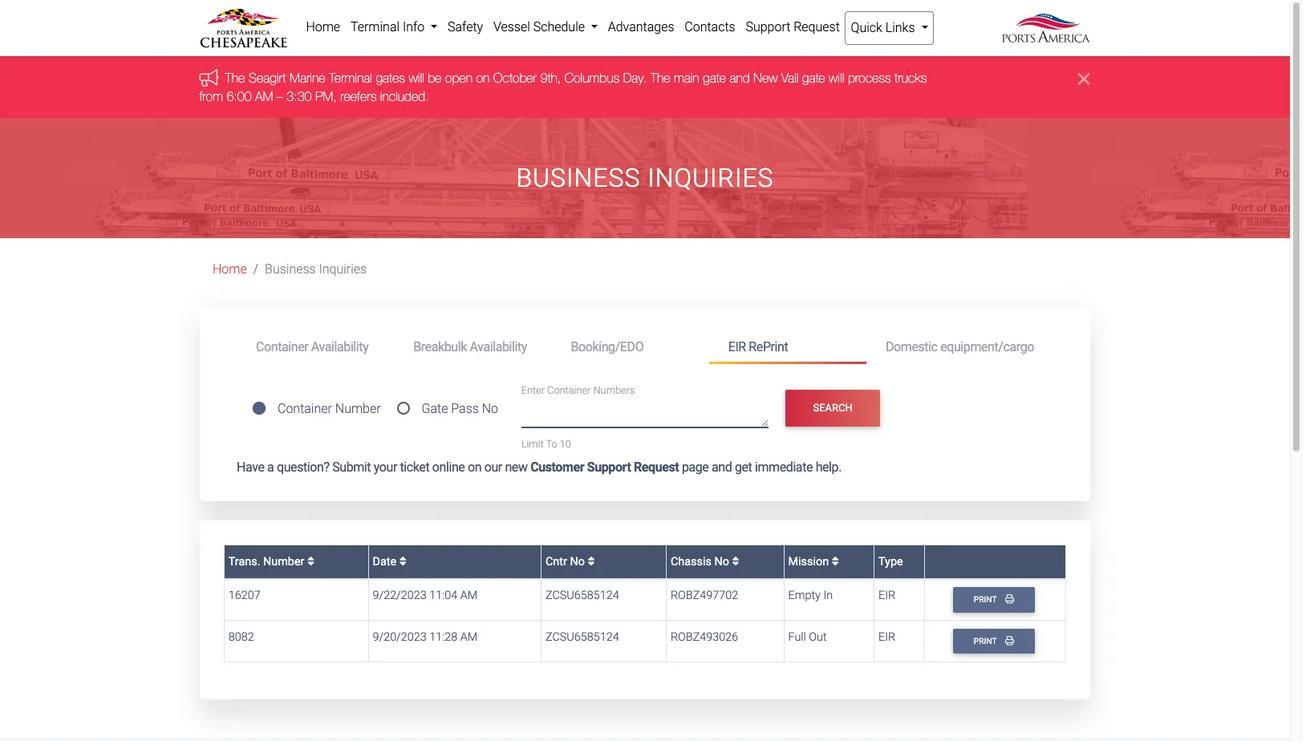 Task type: describe. For each thing, give the bounding box(es) containing it.
breakbulk
[[414, 339, 467, 354]]

10
[[560, 438, 572, 450]]

gates
[[376, 71, 406, 85]]

support inside support request link
[[746, 19, 791, 35]]

cntr no link
[[546, 555, 595, 569]]

on inside the seagirt marine terminal gates will be open on october 9th, columbus day. the main gate and new vail gate will process trucks from 6:00 am – 3:30 pm, reefers included.
[[477, 71, 490, 85]]

zcsu6585124 for robz497702
[[546, 589, 619, 603]]

vessel
[[494, 19, 530, 35]]

pm,
[[316, 89, 337, 103]]

2 the from the left
[[651, 71, 671, 85]]

1 horizontal spatial business inquiries
[[517, 163, 774, 193]]

container number
[[278, 401, 381, 417]]

eir reprint
[[729, 339, 789, 354]]

vail
[[782, 71, 799, 85]]

bullhorn image
[[200, 69, 226, 87]]

1 will from the left
[[409, 71, 425, 85]]

gate pass no
[[422, 401, 499, 417]]

marine
[[290, 71, 326, 85]]

to
[[546, 438, 558, 450]]

close image
[[1079, 69, 1091, 89]]

the seagirt marine terminal gates will be open on october 9th, columbus day. the main gate and new vail gate will process trucks from 6:00 am – 3:30 pm, reefers included. alert
[[0, 57, 1291, 118]]

ticket
[[400, 460, 430, 475]]

our
[[485, 460, 502, 475]]

booking/edo
[[571, 339, 644, 354]]

date
[[373, 555, 399, 569]]

new
[[754, 71, 779, 85]]

1 vertical spatial support
[[587, 460, 631, 475]]

be
[[428, 71, 442, 85]]

3:30
[[287, 89, 312, 103]]

0 horizontal spatial home
[[213, 262, 247, 277]]

1 vertical spatial business
[[265, 262, 316, 277]]

no for chassis no
[[715, 555, 730, 569]]

numbers
[[594, 385, 635, 397]]

day.
[[624, 71, 648, 85]]

info
[[403, 19, 425, 35]]

0 vertical spatial business
[[517, 163, 641, 193]]

terminal inside the seagirt marine terminal gates will be open on october 9th, columbus day. the main gate and new vail gate will process trucks from 6:00 am – 3:30 pm, reefers included.
[[330, 71, 373, 85]]

0 horizontal spatial home link
[[213, 262, 247, 277]]

links
[[886, 20, 916, 35]]

pass
[[451, 401, 479, 417]]

search
[[814, 403, 853, 415]]

domestic
[[886, 339, 938, 354]]

schedule
[[534, 19, 585, 35]]

9/20/2023 11:28 am
[[373, 631, 478, 645]]

am for 9/22/2023 11:04 am
[[461, 589, 478, 603]]

9/22/2023 11:04 am
[[373, 589, 478, 603]]

print for out
[[974, 636, 999, 647]]

1 gate from the left
[[704, 71, 727, 85]]

open
[[446, 71, 473, 85]]

0 vertical spatial eir
[[729, 339, 746, 354]]

breakbulk availability
[[414, 339, 527, 354]]

online
[[433, 460, 465, 475]]

sort image for date
[[399, 556, 407, 568]]

quick
[[851, 20, 883, 35]]

no for cntr no
[[570, 555, 585, 569]]

support request link
[[741, 11, 845, 43]]

included.
[[381, 89, 430, 103]]

october
[[494, 71, 538, 85]]

print image for empty in
[[1006, 595, 1015, 604]]

6:00
[[227, 89, 252, 103]]

domestic equipment/cargo
[[886, 339, 1035, 354]]

out
[[809, 631, 827, 645]]

question?
[[277, 460, 330, 475]]

vessel schedule
[[494, 19, 588, 35]]

have a question? submit your ticket online on our new customer support request page and get immediate help.
[[237, 460, 842, 475]]

sort image for cntr no
[[588, 556, 595, 568]]

print link for empty in
[[954, 588, 1035, 613]]

the seagirt marine terminal gates will be open on october 9th, columbus day. the main gate and new vail gate will process trucks from 6:00 am – 3:30 pm, reefers included.
[[200, 71, 928, 103]]

gate
[[422, 401, 448, 417]]

enter
[[522, 385, 545, 397]]

print image for full out
[[1006, 636, 1015, 645]]

vessel schedule link
[[489, 11, 603, 43]]

robz497702
[[671, 589, 739, 603]]

trucks
[[896, 71, 928, 85]]

Enter Container Numbers text field
[[522, 400, 769, 428]]

in
[[824, 589, 833, 603]]

eir for full out
[[879, 631, 896, 645]]

contacts
[[685, 19, 736, 35]]

your
[[374, 460, 397, 475]]

new
[[505, 460, 528, 475]]

1 horizontal spatial inquiries
[[648, 163, 774, 193]]

get
[[735, 460, 753, 475]]

page
[[682, 460, 709, 475]]

cntr
[[546, 555, 567, 569]]

main
[[675, 71, 700, 85]]

1 the from the left
[[226, 71, 246, 85]]

2 gate from the left
[[803, 71, 826, 85]]

trans. number link
[[229, 555, 315, 569]]

1 vertical spatial and
[[712, 460, 732, 475]]

empty
[[789, 589, 821, 603]]

eir for empty in
[[879, 589, 896, 603]]

1 vertical spatial on
[[468, 460, 482, 475]]

and inside the seagirt marine terminal gates will be open on october 9th, columbus day. the main gate and new vail gate will process trucks from 6:00 am – 3:30 pm, reefers included.
[[730, 71, 751, 85]]

the seagirt marine terminal gates will be open on october 9th, columbus day. the main gate and new vail gate will process trucks from 6:00 am – 3:30 pm, reefers included. link
[[200, 71, 928, 103]]

9/22/2023
[[373, 589, 427, 603]]

sort image for trans. number
[[307, 556, 315, 568]]



Task type: vqa. For each thing, say whether or not it's contained in the screenshot.
process
yes



Task type: locate. For each thing, give the bounding box(es) containing it.
am for 9/20/2023 11:28 am
[[461, 631, 478, 645]]

0 horizontal spatial business inquiries
[[265, 262, 367, 277]]

support up new
[[746, 19, 791, 35]]

enter container numbers
[[522, 385, 635, 397]]

1 horizontal spatial the
[[651, 71, 671, 85]]

zcsu6585124 for robz493026
[[546, 631, 619, 645]]

container inside 'link'
[[256, 339, 309, 354]]

1 vertical spatial print image
[[1006, 636, 1015, 645]]

2 vertical spatial container
[[278, 401, 332, 417]]

eir down type
[[879, 589, 896, 603]]

1 horizontal spatial home link
[[301, 11, 346, 43]]

print for in
[[974, 595, 999, 606]]

terminal left info
[[351, 19, 400, 35]]

container for container number
[[278, 401, 332, 417]]

1 print link from the top
[[954, 588, 1035, 613]]

1 horizontal spatial sort image
[[588, 556, 595, 568]]

0 vertical spatial print image
[[1006, 595, 1015, 604]]

gate right the vail
[[803, 71, 826, 85]]

2 zcsu6585124 from the top
[[546, 631, 619, 645]]

submit
[[332, 460, 371, 475]]

sort image right trans.
[[307, 556, 315, 568]]

0 horizontal spatial inquiries
[[319, 262, 367, 277]]

0 vertical spatial print link
[[954, 588, 1035, 613]]

request
[[794, 19, 840, 35], [634, 460, 679, 475]]

home
[[306, 19, 340, 35], [213, 262, 247, 277]]

sort image up the 9/22/2023
[[399, 556, 407, 568]]

am inside the seagirt marine terminal gates will be open on october 9th, columbus day. the main gate and new vail gate will process trucks from 6:00 am – 3:30 pm, reefers included.
[[256, 89, 274, 103]]

quick links
[[851, 20, 919, 35]]

1 vertical spatial zcsu6585124
[[546, 631, 619, 645]]

reefers
[[341, 89, 377, 103]]

1 vertical spatial container
[[548, 385, 591, 397]]

search button
[[786, 390, 881, 427]]

1 vertical spatial inquiries
[[319, 262, 367, 277]]

0 vertical spatial request
[[794, 19, 840, 35]]

mission link
[[789, 555, 839, 569]]

container availability link
[[237, 332, 394, 362]]

0 horizontal spatial number
[[263, 555, 305, 569]]

am left –
[[256, 89, 274, 103]]

am right '11:28'
[[461, 631, 478, 645]]

terminal
[[351, 19, 400, 35], [330, 71, 373, 85]]

request left 'page'
[[634, 460, 679, 475]]

8082
[[229, 631, 254, 645]]

2 print image from the top
[[1006, 636, 1015, 645]]

sort image
[[399, 556, 407, 568], [588, 556, 595, 568], [732, 556, 740, 568]]

print
[[974, 595, 999, 606], [974, 636, 999, 647]]

breakbulk availability link
[[394, 332, 552, 362]]

2 vertical spatial am
[[461, 631, 478, 645]]

no
[[482, 401, 499, 417], [570, 555, 585, 569], [715, 555, 730, 569]]

1 vertical spatial business inquiries
[[265, 262, 367, 277]]

the right day.
[[651, 71, 671, 85]]

–
[[277, 89, 284, 103]]

number for trans. number
[[263, 555, 305, 569]]

0 horizontal spatial business
[[265, 262, 316, 277]]

terminal up reefers
[[330, 71, 373, 85]]

terminal info
[[351, 19, 428, 35]]

from
[[200, 89, 224, 103]]

0 horizontal spatial request
[[634, 460, 679, 475]]

2 vertical spatial eir
[[879, 631, 896, 645]]

0 vertical spatial inquiries
[[648, 163, 774, 193]]

chassis no
[[671, 555, 732, 569]]

container for container availability
[[256, 339, 309, 354]]

number
[[335, 401, 381, 417], [263, 555, 305, 569]]

and
[[730, 71, 751, 85], [712, 460, 732, 475]]

no right cntr
[[570, 555, 585, 569]]

1 zcsu6585124 from the top
[[546, 589, 619, 603]]

will left process in the right top of the page
[[830, 71, 845, 85]]

0 vertical spatial print
[[974, 595, 999, 606]]

0 vertical spatial home link
[[301, 11, 346, 43]]

container up container number
[[256, 339, 309, 354]]

support request
[[746, 19, 840, 35]]

0 vertical spatial number
[[335, 401, 381, 417]]

availability
[[311, 339, 369, 354], [470, 339, 527, 354]]

eir
[[729, 339, 746, 354], [879, 589, 896, 603], [879, 631, 896, 645]]

print image
[[1006, 595, 1015, 604], [1006, 636, 1015, 645]]

limit to 10
[[522, 438, 572, 450]]

16207
[[229, 589, 261, 603]]

columbus
[[565, 71, 620, 85]]

zcsu6585124
[[546, 589, 619, 603], [546, 631, 619, 645]]

container up 'question?'
[[278, 401, 332, 417]]

2 print link from the top
[[954, 629, 1035, 654]]

quick links link
[[845, 11, 934, 45]]

1 vertical spatial number
[[263, 555, 305, 569]]

availability for breakbulk availability
[[470, 339, 527, 354]]

chassis no link
[[671, 555, 740, 569]]

9/20/2023
[[373, 631, 427, 645]]

sort image up in
[[832, 556, 839, 568]]

2 horizontal spatial no
[[715, 555, 730, 569]]

on right open
[[477, 71, 490, 85]]

sort image right chassis
[[732, 556, 740, 568]]

date link
[[373, 555, 407, 569]]

chassis
[[671, 555, 712, 569]]

0 horizontal spatial the
[[226, 71, 246, 85]]

domestic equipment/cargo link
[[867, 332, 1054, 362]]

0 horizontal spatial support
[[587, 460, 631, 475]]

1 horizontal spatial request
[[794, 19, 840, 35]]

1 vertical spatial request
[[634, 460, 679, 475]]

0 vertical spatial zcsu6585124
[[546, 589, 619, 603]]

0 vertical spatial container
[[256, 339, 309, 354]]

2 sort image from the left
[[832, 556, 839, 568]]

type
[[879, 555, 904, 569]]

sort image inside date 'link'
[[399, 556, 407, 568]]

sort image inside the chassis no "link"
[[732, 556, 740, 568]]

1 sort image from the left
[[307, 556, 315, 568]]

reprint
[[749, 339, 789, 354]]

0 horizontal spatial availability
[[311, 339, 369, 354]]

full out
[[789, 631, 827, 645]]

2 will from the left
[[830, 71, 845, 85]]

0 vertical spatial and
[[730, 71, 751, 85]]

1 print image from the top
[[1006, 595, 1015, 604]]

number right trans.
[[263, 555, 305, 569]]

eir right out
[[879, 631, 896, 645]]

1 vertical spatial print
[[974, 636, 999, 647]]

availability inside 'link'
[[311, 339, 369, 354]]

2 availability from the left
[[470, 339, 527, 354]]

and left new
[[730, 71, 751, 85]]

0 horizontal spatial sort image
[[399, 556, 407, 568]]

1 vertical spatial home
[[213, 262, 247, 277]]

and left get
[[712, 460, 732, 475]]

contacts link
[[680, 11, 741, 43]]

no right chassis
[[715, 555, 730, 569]]

1 sort image from the left
[[399, 556, 407, 568]]

inquiries
[[648, 163, 774, 193], [319, 262, 367, 277]]

sort image inside cntr no link
[[588, 556, 595, 568]]

1 vertical spatial print link
[[954, 629, 1035, 654]]

customer
[[531, 460, 585, 475]]

0 vertical spatial home
[[306, 19, 340, 35]]

1 vertical spatial terminal
[[330, 71, 373, 85]]

3 sort image from the left
[[732, 556, 740, 568]]

trans.
[[229, 555, 260, 569]]

sort image
[[307, 556, 315, 568], [832, 556, 839, 568]]

process
[[849, 71, 892, 85]]

cntr no
[[546, 555, 588, 569]]

1 horizontal spatial no
[[570, 555, 585, 569]]

booking/edo link
[[552, 332, 709, 362]]

1 horizontal spatial number
[[335, 401, 381, 417]]

1 horizontal spatial will
[[830, 71, 845, 85]]

0 vertical spatial on
[[477, 71, 490, 85]]

business inquiries
[[517, 163, 774, 193], [265, 262, 367, 277]]

sort image inside mission link
[[832, 556, 839, 568]]

print link for full out
[[954, 629, 1035, 654]]

on left "our"
[[468, 460, 482, 475]]

no right pass
[[482, 401, 499, 417]]

1 vertical spatial am
[[461, 589, 478, 603]]

advantages
[[608, 19, 675, 35]]

a
[[267, 460, 274, 475]]

will
[[409, 71, 425, 85], [830, 71, 845, 85]]

support right customer
[[587, 460, 631, 475]]

limit
[[522, 438, 544, 450]]

1 horizontal spatial gate
[[803, 71, 826, 85]]

am
[[256, 89, 274, 103], [461, 589, 478, 603], [461, 631, 478, 645]]

sort image for mission
[[832, 556, 839, 568]]

0 horizontal spatial sort image
[[307, 556, 315, 568]]

0 horizontal spatial no
[[482, 401, 499, 417]]

terminal info link
[[346, 11, 443, 43]]

eir left 'reprint'
[[729, 339, 746, 354]]

customer support request link
[[531, 460, 679, 475]]

2 horizontal spatial sort image
[[732, 556, 740, 568]]

2 print from the top
[[974, 636, 999, 647]]

container availability
[[256, 339, 369, 354]]

1 vertical spatial home link
[[213, 262, 247, 277]]

0 vertical spatial am
[[256, 89, 274, 103]]

1 horizontal spatial support
[[746, 19, 791, 35]]

empty in
[[789, 589, 833, 603]]

sort image right cntr
[[588, 556, 595, 568]]

sort image inside 'trans. number' link
[[307, 556, 315, 568]]

availability for container availability
[[311, 339, 369, 354]]

sort image for chassis no
[[732, 556, 740, 568]]

immediate
[[755, 460, 813, 475]]

eir reprint link
[[709, 332, 867, 364]]

business
[[517, 163, 641, 193], [265, 262, 316, 277]]

availability up container number
[[311, 339, 369, 354]]

gate right "main" on the right top of the page
[[704, 71, 727, 85]]

will left 'be'
[[409, 71, 425, 85]]

help.
[[816, 460, 842, 475]]

request left quick
[[794, 19, 840, 35]]

0 vertical spatial support
[[746, 19, 791, 35]]

1 horizontal spatial business
[[517, 163, 641, 193]]

1 vertical spatial eir
[[879, 589, 896, 603]]

availability up enter
[[470, 339, 527, 354]]

am right 11:04 on the left
[[461, 589, 478, 603]]

1 availability from the left
[[311, 339, 369, 354]]

support
[[746, 19, 791, 35], [587, 460, 631, 475]]

2 sort image from the left
[[588, 556, 595, 568]]

number up submit
[[335, 401, 381, 417]]

0 vertical spatial terminal
[[351, 19, 400, 35]]

seagirt
[[249, 71, 287, 85]]

11:28
[[430, 631, 458, 645]]

the up "6:00"
[[226, 71, 246, 85]]

mission
[[789, 555, 832, 569]]

full
[[789, 631, 807, 645]]

0 horizontal spatial gate
[[704, 71, 727, 85]]

safety
[[448, 19, 483, 35]]

0 vertical spatial business inquiries
[[517, 163, 774, 193]]

container right enter
[[548, 385, 591, 397]]

1 print from the top
[[974, 595, 999, 606]]

1 horizontal spatial availability
[[470, 339, 527, 354]]

1 horizontal spatial sort image
[[832, 556, 839, 568]]

robz493026
[[671, 631, 739, 645]]

equipment/cargo
[[941, 339, 1035, 354]]

number for container number
[[335, 401, 381, 417]]

1 horizontal spatial home
[[306, 19, 340, 35]]

0 horizontal spatial will
[[409, 71, 425, 85]]



